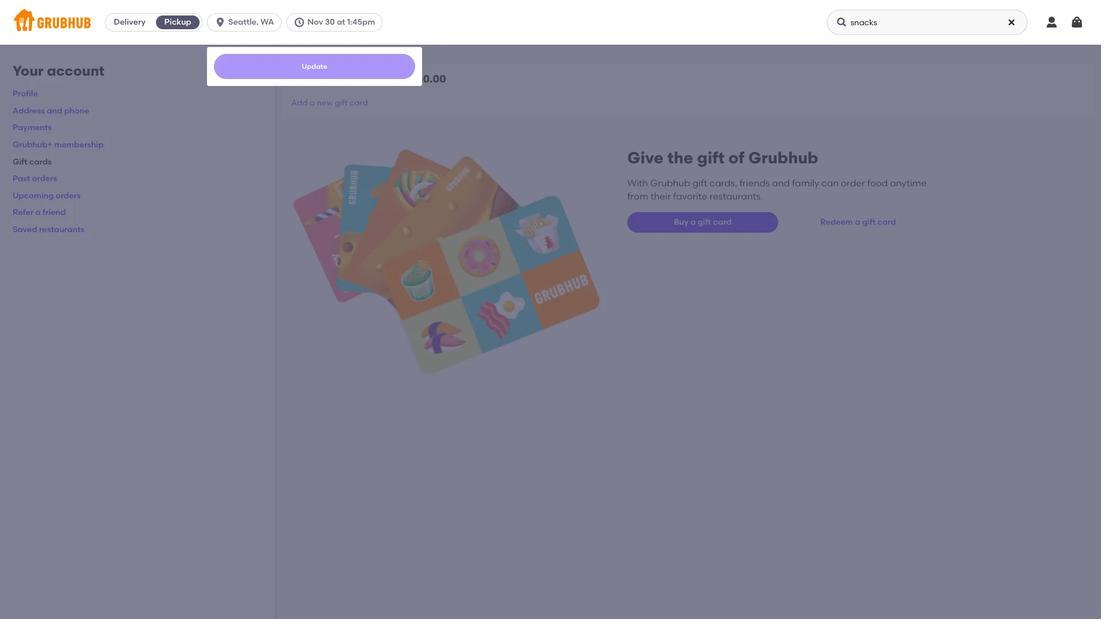 Task type: vqa. For each thing, say whether or not it's contained in the screenshot.
'&' to the bottom
no



Task type: locate. For each thing, give the bounding box(es) containing it.
membership
[[54, 140, 104, 150]]

update
[[302, 63, 328, 71]]

favorite
[[673, 191, 708, 202]]

a inside button
[[855, 217, 861, 227]]

a right redeem
[[855, 217, 861, 227]]

0 vertical spatial grubhub
[[749, 148, 819, 168]]

gift
[[320, 72, 339, 85], [335, 98, 348, 108], [697, 148, 725, 168], [693, 178, 708, 189], [698, 217, 711, 227], [862, 217, 876, 227]]

refer
[[13, 208, 33, 218]]

30
[[325, 17, 335, 27]]

friends
[[740, 178, 770, 189]]

orders
[[32, 174, 57, 184], [56, 191, 81, 201]]

svg image inside nov 30 at 1:45pm button
[[294, 17, 305, 28]]

gift right buy
[[698, 217, 711, 227]]

account
[[47, 63, 105, 79]]

gift left of
[[697, 148, 725, 168]]

a for redeem
[[855, 217, 861, 227]]

card inside redeem a gift card button
[[878, 217, 896, 227]]

give
[[628, 148, 664, 168]]

1:45pm
[[347, 17, 375, 27]]

pickup button
[[154, 13, 202, 32]]

gift for with grubhub gift cards, friends and family can order food anytime from their favorite restaurants.
[[693, 178, 708, 189]]

total
[[291, 72, 318, 85]]

a right the refer
[[35, 208, 41, 218]]

saved restaurants
[[13, 225, 84, 235]]

seattle, wa
[[228, 17, 274, 27]]

refer a friend link
[[13, 208, 66, 218]]

gift for buy a gift card
[[698, 217, 711, 227]]

svg image
[[294, 17, 305, 28], [1007, 18, 1017, 27]]

1 vertical spatial and
[[772, 178, 790, 189]]

1 vertical spatial grubhub
[[650, 178, 691, 189]]

a for add
[[310, 98, 315, 108]]

order
[[841, 178, 865, 189]]

1 horizontal spatial svg image
[[1007, 18, 1017, 27]]

gift inside button
[[862, 217, 876, 227]]

address and phone link
[[13, 106, 89, 116]]

and inside with grubhub gift cards, friends and family can order food anytime from their favorite restaurants.
[[772, 178, 790, 189]]

a left new
[[310, 98, 315, 108]]

balance:
[[369, 72, 415, 85]]

wa
[[261, 17, 274, 27]]

pickup
[[164, 17, 191, 27]]

grubhub
[[749, 148, 819, 168], [650, 178, 691, 189]]

delivery button
[[106, 13, 154, 32]]

grubhub up with grubhub gift cards, friends and family can order food anytime from their favorite restaurants.
[[749, 148, 819, 168]]

cards
[[29, 157, 52, 167]]

0 horizontal spatial svg image
[[215, 17, 226, 28]]

and left the family
[[772, 178, 790, 189]]

from
[[628, 191, 649, 202]]

0 vertical spatial orders
[[32, 174, 57, 184]]

family
[[792, 178, 820, 189]]

redeem a gift card button
[[816, 212, 901, 233]]

gift cards
[[13, 157, 52, 167]]

main navigation navigation
[[0, 0, 1101, 620]]

card
[[341, 72, 366, 85], [350, 98, 368, 108], [713, 217, 732, 227], [878, 217, 896, 227]]

nov
[[307, 17, 323, 27]]

redeem a gift card
[[821, 217, 896, 227]]

add a new gift card
[[291, 98, 368, 108]]

food
[[868, 178, 888, 189]]

card down the restaurants.
[[713, 217, 732, 227]]

new
[[317, 98, 333, 108]]

svg image
[[1070, 15, 1084, 29], [215, 17, 226, 28], [836, 17, 848, 28]]

with grubhub gift cards, friends and family can order food anytime from their favorite restaurants.
[[628, 178, 927, 202]]

1 horizontal spatial and
[[772, 178, 790, 189]]

with
[[628, 178, 648, 189]]

$0.00
[[417, 72, 446, 85]]

a for buy
[[691, 217, 696, 227]]

0 horizontal spatial svg image
[[294, 17, 305, 28]]

gift down update
[[320, 72, 339, 85]]

a right buy
[[691, 217, 696, 227]]

1 vertical spatial orders
[[56, 191, 81, 201]]

past orders
[[13, 174, 57, 184]]

refer a friend
[[13, 208, 66, 218]]

card down food
[[878, 217, 896, 227]]

friend
[[43, 208, 66, 218]]

gift up favorite
[[693, 178, 708, 189]]

gift right redeem
[[862, 217, 876, 227]]

0 horizontal spatial grubhub
[[650, 178, 691, 189]]

and
[[47, 106, 62, 116], [772, 178, 790, 189]]

update button
[[214, 54, 415, 79]]

grubhub up their
[[650, 178, 691, 189]]

orders up friend
[[56, 191, 81, 201]]

card inside buy a gift card link
[[713, 217, 732, 227]]

add
[[291, 98, 308, 108]]

a for refer
[[35, 208, 41, 218]]

restaurants.
[[710, 191, 763, 202]]

a
[[310, 98, 315, 108], [35, 208, 41, 218], [691, 217, 696, 227], [855, 217, 861, 227]]

upcoming orders link
[[13, 191, 81, 201]]

and left 'phone'
[[47, 106, 62, 116]]

address
[[13, 106, 45, 116]]

gift inside with grubhub gift cards, friends and family can order food anytime from their favorite restaurants.
[[693, 178, 708, 189]]

0 horizontal spatial and
[[47, 106, 62, 116]]

orders up upcoming orders
[[32, 174, 57, 184]]

can
[[822, 178, 839, 189]]

your
[[13, 63, 43, 79]]

seattle,
[[228, 17, 259, 27]]



Task type: describe. For each thing, give the bounding box(es) containing it.
0 vertical spatial and
[[47, 106, 62, 116]]

buy
[[674, 217, 689, 227]]

payments
[[13, 123, 52, 133]]

nov 30 at 1:45pm button
[[286, 13, 387, 32]]

grubhub inside with grubhub gift cards, friends and family can order food anytime from their favorite restaurants.
[[650, 178, 691, 189]]

gift cards link
[[13, 157, 52, 167]]

buy a gift card link
[[628, 212, 778, 233]]

past orders link
[[13, 174, 57, 184]]

upcoming
[[13, 191, 54, 201]]

gift for give the gift of grubhub
[[697, 148, 725, 168]]

1 horizontal spatial grubhub
[[749, 148, 819, 168]]

nov 30 at 1:45pm
[[307, 17, 375, 27]]

buy a gift card
[[674, 217, 732, 227]]

delivery
[[114, 17, 146, 27]]

gift for redeem a gift card
[[862, 217, 876, 227]]

grubhub+ membership link
[[13, 140, 104, 150]]

seattle, wa button
[[207, 13, 286, 32]]

svg image inside seattle, wa button
[[215, 17, 226, 28]]

your account
[[13, 63, 105, 79]]

grubhub+
[[13, 140, 52, 150]]

their
[[651, 191, 671, 202]]

total gift card balance: $0.00
[[291, 72, 446, 85]]

at
[[337, 17, 345, 27]]

1 horizontal spatial svg image
[[836, 17, 848, 28]]

restaurants
[[39, 225, 84, 235]]

2 horizontal spatial svg image
[[1070, 15, 1084, 29]]

cards,
[[710, 178, 738, 189]]

of
[[729, 148, 745, 168]]

the
[[668, 148, 693, 168]]

phone
[[64, 106, 89, 116]]

orders for past orders
[[32, 174, 57, 184]]

past
[[13, 174, 30, 184]]

give the gift of grubhub
[[628, 148, 819, 168]]

profile link
[[13, 89, 38, 99]]

gift card image
[[294, 148, 600, 377]]

address and phone
[[13, 106, 89, 116]]

upcoming orders
[[13, 191, 81, 201]]

profile
[[13, 89, 38, 99]]

saved
[[13, 225, 37, 235]]

gift
[[13, 157, 27, 167]]

orders for upcoming orders
[[56, 191, 81, 201]]

gift right new
[[335, 98, 348, 108]]

grubhub+ membership
[[13, 140, 104, 150]]

redeem
[[821, 217, 853, 227]]

card up add a new gift card
[[341, 72, 366, 85]]

anytime
[[890, 178, 927, 189]]

saved restaurants link
[[13, 225, 84, 235]]

card down total gift card balance: $0.00
[[350, 98, 368, 108]]

payments link
[[13, 123, 52, 133]]



